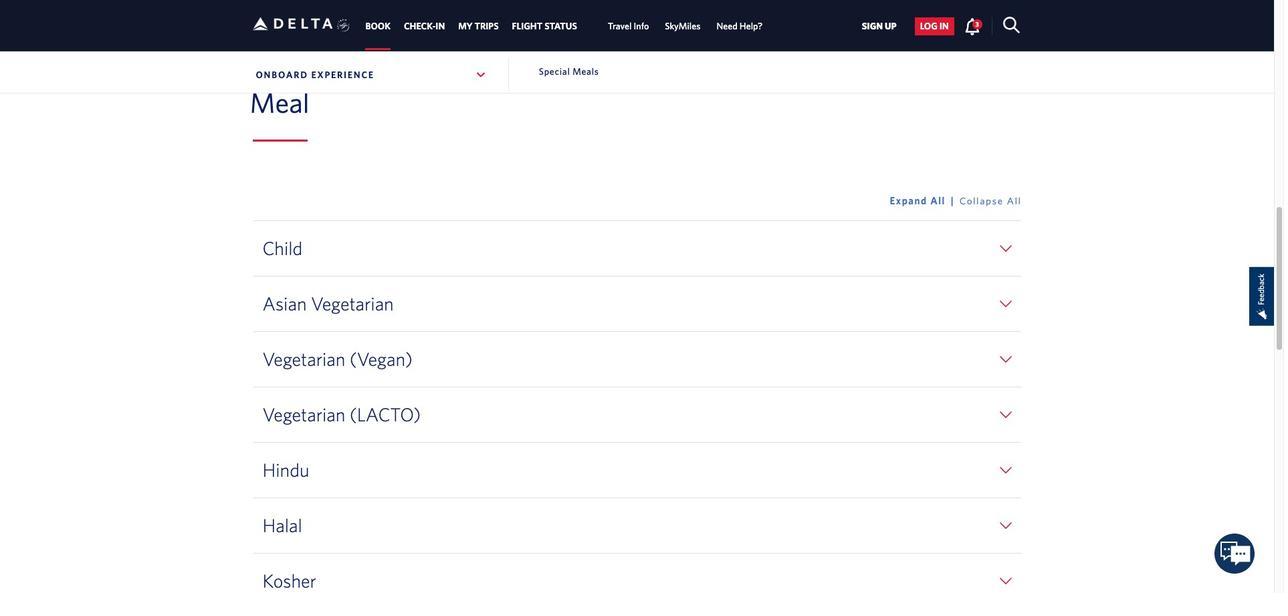 Task type: describe. For each thing, give the bounding box(es) containing it.
not
[[377, 0, 395, 7]]

kosher button
[[263, 571, 1012, 593]]

vegetarian (lacto) button
[[263, 404, 1012, 427]]

(lacto)
[[350, 404, 421, 426]]

check-in
[[404, 21, 445, 32]]

in
[[436, 21, 445, 32]]

all for expand all
[[931, 195, 946, 207]]

(sju),
[[331, 37, 365, 52]]

need help?
[[717, 21, 763, 32]]

3 link
[[964, 17, 982, 35]]

info
[[634, 21, 649, 32]]

onboard experience button
[[253, 58, 490, 92]]

mexico
[[963, 0, 1004, 7]]

vegetarian (lacto)
[[263, 404, 421, 426]]

(pvr),
[[545, 14, 582, 30]]

2 city from the left
[[395, 14, 418, 30]]

halal button
[[263, 515, 1012, 538]]

check-in link
[[404, 14, 445, 38]]

travel info
[[608, 21, 649, 32]]

halal
[[263, 515, 302, 537]]

trips
[[475, 21, 499, 32]]

experience
[[311, 70, 374, 80]]

(uio),
[[619, 14, 654, 30]]

all for collapse all
[[1007, 195, 1022, 207]]

meals
[[321, 0, 353, 7]]

hindu button
[[263, 460, 1012, 482]]

juan
[[303, 37, 328, 52]]

tahiti
[[486, 37, 516, 52]]

sign up link
[[857, 17, 902, 35]]

child button
[[263, 238, 1012, 260]]

asian
[[263, 293, 307, 315]]

montego
[[846, 0, 897, 7]]

domingo
[[692, 14, 743, 30]]

and
[[463, 37, 483, 52]]

asian vegetarian button
[[263, 293, 1012, 316]]

vegetarian for (lacto)
[[263, 404, 345, 426]]

up
[[885, 21, 897, 32]]

need help? link
[[717, 14, 763, 38]]

jose
[[938, 14, 962, 30]]

(pty),
[[421, 14, 457, 30]]

my trips link
[[458, 14, 499, 38]]

cabo
[[788, 14, 817, 30]]

expand
[[890, 195, 927, 207]]

log in
[[920, 21, 949, 32]]

meals
[[573, 66, 599, 77]]

santo
[[658, 14, 689, 30]]

lucas
[[843, 14, 875, 30]]

1 horizontal spatial san
[[820, 14, 840, 30]]

vegetarian inside 'asian vegetarian' dropdown button
[[311, 293, 394, 315]]

hindu
[[263, 460, 309, 482]]

kosher for kosher meals are not available on flights from bogota (bog), cancun (cun), lima (lim), liberia (lir), montego bay (mbj), mexico city (mex), panama city (pty), puerto vallarta (pvr), quito (uio), santo domingo (sdq), cabo san lucas (sjd), san jose (sjo), san juan (sju), shanghai (pvg), and tahiti (ppt)
[[279, 0, 318, 7]]

child
[[263, 238, 303, 260]]

(sdq),
[[746, 14, 785, 30]]

(cun),
[[662, 0, 702, 7]]

meal
[[250, 87, 309, 119]]

expand all
[[890, 195, 946, 207]]

cancun
[[616, 0, 658, 7]]

vegetarian for (vegan)
[[263, 349, 345, 371]]

(vegan)
[[350, 349, 413, 371]]

special
[[539, 66, 570, 77]]

(pvg),
[[421, 37, 460, 52]]



Task type: vqa. For each thing, say whether or not it's contained in the screenshot.
'13' link
no



Task type: locate. For each thing, give the bounding box(es) containing it.
kosher meals are not available on flights from bogota (bog), cancun (cun), lima (lim), liberia (lir), montego bay (mbj), mexico city (mex), panama city (pty), puerto vallarta (pvr), quito (uio), santo domingo (sdq), cabo san lucas (sjd), san jose (sjo), san juan (sju), shanghai (pvg), and tahiti (ppt)
[[279, 0, 1004, 52]]

onboard experience
[[256, 70, 374, 80]]

(mbj),
[[923, 0, 960, 7]]

skymiles
[[665, 21, 701, 32]]

my
[[458, 21, 473, 32]]

travel
[[608, 21, 632, 32]]

quito
[[585, 14, 616, 30]]

all
[[931, 195, 946, 207], [1007, 195, 1022, 207]]

my trips
[[458, 21, 499, 32]]

special meals
[[539, 66, 599, 77]]

0 vertical spatial kosher
[[279, 0, 318, 7]]

san left juan
[[279, 37, 300, 52]]

kosher down halal
[[263, 571, 316, 593]]

kosher
[[279, 0, 318, 7], [263, 571, 316, 593]]

book
[[366, 21, 391, 32]]

help?
[[740, 21, 763, 32]]

check-
[[404, 21, 436, 32]]

kosher inside dropdown button
[[263, 571, 316, 593]]

on
[[449, 0, 463, 7]]

expand all button
[[890, 195, 960, 207]]

collapse all
[[960, 195, 1022, 207]]

flight status
[[512, 21, 577, 32]]

city left (mex),
[[279, 14, 301, 30]]

vegetarian down asian
[[263, 349, 345, 371]]

2 horizontal spatial san
[[915, 14, 935, 30]]

(lir),
[[812, 0, 843, 7]]

1 horizontal spatial all
[[1007, 195, 1022, 207]]

log
[[920, 21, 938, 32]]

vegetarian inside vegetarian (vegan) dropdown button
[[263, 349, 345, 371]]

bogota
[[532, 0, 570, 7]]

0 vertical spatial vegetarian
[[311, 293, 394, 315]]

0 horizontal spatial city
[[279, 14, 301, 30]]

san down (lir),
[[820, 14, 840, 30]]

skymiles link
[[665, 14, 701, 38]]

bay
[[900, 0, 920, 7]]

collapse all button
[[960, 195, 1022, 207]]

travel info link
[[608, 14, 649, 38]]

1 city from the left
[[279, 14, 301, 30]]

all right expand
[[931, 195, 946, 207]]

(mex),
[[304, 14, 345, 30]]

in
[[940, 21, 949, 32]]

tab list containing book
[[359, 0, 771, 50]]

0 horizontal spatial all
[[931, 195, 946, 207]]

vegetarian (vegan) button
[[263, 349, 1012, 371]]

1 horizontal spatial city
[[395, 14, 418, 30]]

san left in
[[915, 14, 935, 30]]

asian vegetarian
[[263, 293, 394, 315]]

vegetarian inside vegetarian (lacto) dropdown button
[[263, 404, 345, 426]]

(sjd),
[[878, 14, 912, 30]]

city down available
[[395, 14, 418, 30]]

status
[[545, 21, 577, 32]]

flights
[[466, 0, 500, 7]]

delta air lines image
[[253, 3, 333, 45]]

1 all from the left
[[931, 195, 946, 207]]

log in button
[[915, 17, 954, 35]]

message us image
[[1215, 535, 1255, 575]]

lima
[[705, 0, 731, 7]]

1 vertical spatial kosher
[[263, 571, 316, 593]]

2 vertical spatial vegetarian
[[263, 404, 345, 426]]

vegetarian (vegan)
[[263, 349, 413, 371]]

skyteam image
[[337, 5, 350, 46]]

sign
[[862, 21, 883, 32]]

kosher inside the kosher meals are not available on flights from bogota (bog), cancun (cun), lima (lim), liberia (lir), montego bay (mbj), mexico city (mex), panama city (pty), puerto vallarta (pvr), quito (uio), santo domingo (sdq), cabo san lucas (sjd), san jose (sjo), san juan (sju), shanghai (pvg), and tahiti (ppt)
[[279, 0, 318, 7]]

all right collapse
[[1007, 195, 1022, 207]]

city
[[279, 14, 301, 30], [395, 14, 418, 30]]

kosher up (mex),
[[279, 0, 318, 7]]

(sjo),
[[965, 14, 1000, 30]]

flight status link
[[512, 14, 577, 38]]

(lim),
[[734, 0, 770, 7]]

collapse
[[960, 195, 1004, 207]]

san
[[820, 14, 840, 30], [915, 14, 935, 30], [279, 37, 300, 52]]

available
[[398, 0, 446, 7]]

0 horizontal spatial san
[[279, 37, 300, 52]]

from
[[503, 0, 529, 7]]

book link
[[366, 14, 391, 38]]

flight
[[512, 21, 543, 32]]

need
[[717, 21, 738, 32]]

2 all from the left
[[1007, 195, 1022, 207]]

sign up
[[862, 21, 897, 32]]

(bog),
[[573, 0, 613, 7]]

vegetarian
[[311, 293, 394, 315], [263, 349, 345, 371], [263, 404, 345, 426]]

liberia
[[773, 0, 809, 7]]

panama
[[348, 14, 392, 30]]

tab list
[[359, 0, 771, 50]]

3
[[976, 20, 979, 28]]

shanghai
[[368, 37, 418, 52]]

kosher for kosher
[[263, 571, 316, 593]]

onboard
[[256, 70, 308, 80]]

vegetarian up hindu
[[263, 404, 345, 426]]

vegetarian up vegetarian (vegan)
[[311, 293, 394, 315]]

vallarta
[[499, 14, 542, 30]]

(ppt)
[[519, 37, 551, 52]]

puerto
[[460, 14, 496, 30]]

1 vertical spatial vegetarian
[[263, 349, 345, 371]]

are
[[357, 0, 374, 7]]



